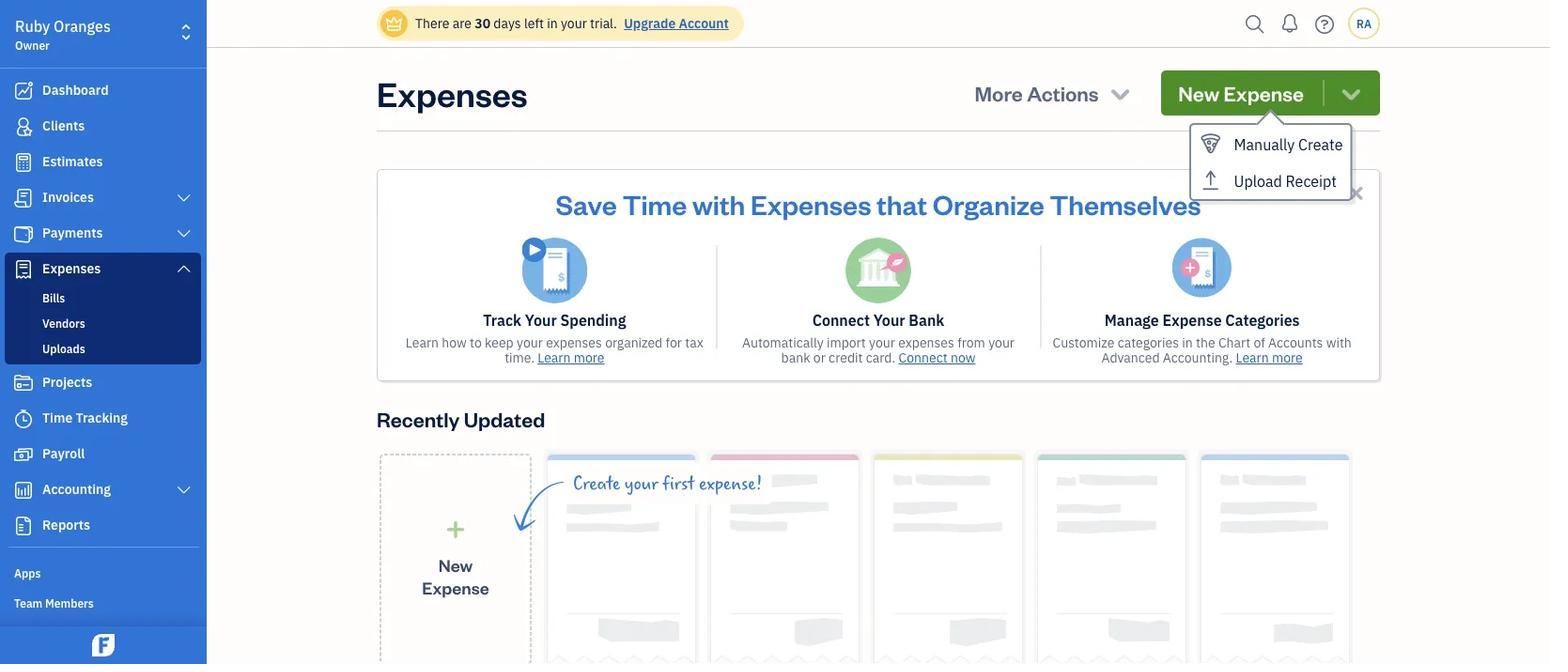 Task type: describe. For each thing, give the bounding box(es) containing it.
advanced
[[1102, 349, 1160, 367]]

learn how to keep your expenses organized for tax time.
[[406, 334, 704, 367]]

invoice image
[[12, 189, 35, 208]]

chart image
[[12, 481, 35, 500]]

keep
[[485, 334, 514, 352]]

chevrondown image for new expense
[[1339, 80, 1365, 106]]

connect for connect your bank
[[813, 311, 870, 330]]

estimate image
[[12, 153, 35, 172]]

client image
[[12, 117, 35, 136]]

time inside main element
[[42, 409, 73, 427]]

close image
[[1346, 182, 1368, 204]]

chevron large down image for accounting
[[175, 483, 193, 498]]

expenses link
[[5, 253, 201, 287]]

automatically
[[743, 334, 824, 352]]

1 vertical spatial expenses
[[751, 186, 872, 221]]

more actions
[[975, 79, 1099, 106]]

create your first expense!
[[573, 474, 763, 494]]

dashboard
[[42, 81, 109, 99]]

more actions button
[[958, 70, 1151, 116]]

0 vertical spatial time
[[623, 186, 687, 221]]

learn inside learn how to keep your expenses organized for tax time.
[[406, 334, 439, 352]]

updated
[[464, 406, 546, 432]]

your left first
[[625, 474, 658, 494]]

notifications image
[[1276, 5, 1306, 42]]

money image
[[12, 446, 35, 464]]

actions
[[1028, 79, 1099, 106]]

expenses inside automatically import your expenses from your bank or credit card.
[[899, 334, 955, 352]]

payments link
[[5, 217, 201, 251]]

recently
[[377, 406, 460, 432]]

chart
[[1219, 334, 1251, 352]]

in inside customize categories in the chart of accounts with advanced accounting.
[[1183, 334, 1194, 352]]

organize
[[933, 186, 1045, 221]]

your right from
[[989, 334, 1015, 352]]

clients link
[[5, 110, 201, 144]]

upload receipt
[[1235, 172, 1337, 191]]

expenses inside learn how to keep your expenses organized for tax time.
[[546, 334, 602, 352]]

ra
[[1357, 16, 1372, 31]]

manage expense categories
[[1105, 311, 1301, 330]]

from
[[958, 334, 986, 352]]

receipt
[[1286, 172, 1337, 191]]

manually create button
[[1192, 125, 1351, 162]]

manually
[[1235, 134, 1296, 154]]

learn more for categories
[[1237, 349, 1304, 367]]

report image
[[12, 517, 35, 536]]

crown image
[[384, 14, 404, 33]]

bills link
[[8, 287, 197, 309]]

team
[[14, 596, 43, 611]]

reports
[[42, 517, 90, 534]]

bills
[[42, 290, 65, 305]]

go to help image
[[1310, 10, 1340, 38]]

track your spending
[[483, 311, 626, 330]]

track
[[483, 311, 522, 330]]

bank
[[909, 311, 945, 330]]

automatically import your expenses from your bank or credit card.
[[743, 334, 1015, 367]]

team members link
[[5, 588, 201, 617]]

accounts
[[1269, 334, 1324, 352]]

vendors
[[42, 316, 85, 331]]

for
[[666, 334, 682, 352]]

1 horizontal spatial expenses
[[377, 70, 528, 115]]

team members
[[14, 596, 94, 611]]

projects link
[[5, 367, 201, 400]]

reports link
[[5, 509, 201, 543]]

first
[[663, 474, 695, 494]]

accounting
[[42, 481, 111, 498]]

timer image
[[12, 410, 35, 429]]

items and services image
[[14, 625, 201, 640]]

members
[[45, 596, 94, 611]]

estimates
[[42, 153, 103, 170]]

there are 30 days left in your trial. upgrade account
[[415, 15, 729, 32]]

credit
[[829, 349, 863, 367]]

there
[[415, 15, 450, 32]]

save
[[556, 186, 617, 221]]

upgrade account link
[[621, 15, 729, 32]]

apps link
[[5, 558, 201, 587]]

your left trial. at left
[[561, 15, 587, 32]]

tracking
[[76, 409, 128, 427]]

oranges
[[54, 16, 111, 36]]

recently updated
[[377, 406, 546, 432]]

tax
[[686, 334, 704, 352]]

new expense inside new expense button
[[1179, 79, 1305, 106]]

expense inside button
[[1224, 79, 1305, 106]]

account
[[679, 15, 729, 32]]

organized
[[605, 334, 663, 352]]

customize
[[1053, 334, 1115, 352]]

with inside customize categories in the chart of accounts with advanced accounting.
[[1327, 334, 1352, 352]]

payroll link
[[5, 438, 201, 472]]

vendors link
[[8, 312, 197, 335]]

more for categories
[[1273, 349, 1304, 367]]

to
[[470, 334, 482, 352]]

chevron large down image for invoices
[[175, 191, 193, 206]]

project image
[[12, 374, 35, 393]]



Task type: locate. For each thing, give the bounding box(es) containing it.
30
[[475, 15, 491, 32]]

0 horizontal spatial more
[[574, 349, 605, 367]]

1 more from the left
[[574, 349, 605, 367]]

1 horizontal spatial learn more
[[1237, 349, 1304, 367]]

with
[[693, 186, 746, 221], [1327, 334, 1352, 352]]

upgrade
[[624, 15, 676, 32]]

time right save
[[623, 186, 687, 221]]

ra button
[[1349, 8, 1381, 39]]

0 horizontal spatial chevrondown image
[[1108, 80, 1134, 106]]

1 horizontal spatial new expense
[[1179, 79, 1305, 106]]

2 horizontal spatial expense
[[1224, 79, 1305, 106]]

0 horizontal spatial expense
[[422, 577, 489, 599]]

how
[[442, 334, 467, 352]]

1 vertical spatial with
[[1327, 334, 1352, 352]]

categories
[[1226, 311, 1301, 330]]

your right keep
[[517, 334, 543, 352]]

chevrondown image inside more actions 'dropdown button'
[[1108, 80, 1134, 106]]

import
[[827, 334, 866, 352]]

1 horizontal spatial time
[[623, 186, 687, 221]]

accounting link
[[5, 474, 201, 508]]

0 vertical spatial create
[[1299, 134, 1344, 154]]

more
[[975, 79, 1023, 106]]

expense down plus image
[[422, 577, 489, 599]]

chevrondown image down ra
[[1339, 80, 1365, 106]]

chevron large down image inside payments link
[[175, 227, 193, 242]]

1 horizontal spatial in
[[1183, 334, 1194, 352]]

search image
[[1241, 10, 1271, 38]]

uploads link
[[8, 337, 197, 360]]

2 chevron large down image from the top
[[175, 261, 193, 276]]

0 vertical spatial with
[[693, 186, 746, 221]]

time tracking link
[[5, 402, 201, 436]]

dashboard link
[[5, 74, 201, 108]]

dashboard image
[[12, 82, 35, 101]]

expense
[[1224, 79, 1305, 106], [1163, 311, 1222, 330], [422, 577, 489, 599]]

0 horizontal spatial time
[[42, 409, 73, 427]]

expense!
[[699, 474, 763, 494]]

2 expenses from the left
[[899, 334, 955, 352]]

1 vertical spatial chevron large down image
[[175, 483, 193, 498]]

expenses down bank
[[899, 334, 955, 352]]

1 horizontal spatial more
[[1273, 349, 1304, 367]]

chevron large down image
[[175, 191, 193, 206], [175, 261, 193, 276]]

or
[[814, 349, 826, 367]]

connect your bank image
[[846, 238, 912, 304]]

upload
[[1235, 172, 1283, 191]]

new
[[1179, 79, 1220, 106], [439, 554, 473, 576]]

manually create
[[1235, 134, 1344, 154]]

learn for manage expense categories
[[1237, 349, 1270, 367]]

are
[[453, 15, 472, 32]]

time
[[623, 186, 687, 221], [42, 409, 73, 427]]

0 vertical spatial expense
[[1224, 79, 1305, 106]]

0 horizontal spatial new
[[439, 554, 473, 576]]

days
[[494, 15, 521, 32]]

apps
[[14, 566, 41, 581]]

categories
[[1118, 334, 1180, 352]]

ruby oranges owner
[[15, 16, 111, 53]]

ruby
[[15, 16, 50, 36]]

owner
[[15, 38, 50, 53]]

now
[[951, 349, 976, 367]]

0 horizontal spatial expenses
[[546, 334, 602, 352]]

connect now
[[899, 349, 976, 367]]

chevrondown image inside new expense button
[[1339, 80, 1365, 106]]

new up manually create button
[[1179, 79, 1220, 106]]

expense image
[[12, 260, 35, 279]]

2 learn more from the left
[[1237, 349, 1304, 367]]

invoices
[[42, 188, 94, 206]]

1 vertical spatial create
[[573, 474, 621, 494]]

spending
[[561, 311, 626, 330]]

create inside button
[[1299, 134, 1344, 154]]

your up learn how to keep your expenses organized for tax time.
[[525, 311, 557, 330]]

chevrondown image
[[1108, 80, 1134, 106], [1339, 80, 1365, 106]]

1 horizontal spatial expenses
[[899, 334, 955, 352]]

time.
[[505, 349, 535, 367]]

0 horizontal spatial with
[[693, 186, 746, 221]]

accounting.
[[1164, 349, 1233, 367]]

main element
[[0, 0, 254, 665]]

1 horizontal spatial with
[[1327, 334, 1352, 352]]

1 chevron large down image from the top
[[175, 191, 193, 206]]

learn
[[406, 334, 439, 352], [538, 349, 571, 367], [1237, 349, 1270, 367]]

card.
[[866, 349, 896, 367]]

your for connect
[[874, 311, 906, 330]]

uploads
[[42, 341, 85, 356]]

1 chevrondown image from the left
[[1108, 80, 1134, 106]]

connect
[[813, 311, 870, 330], [899, 349, 948, 367]]

learn more down track your spending
[[538, 349, 605, 367]]

0 vertical spatial new
[[1179, 79, 1220, 106]]

1 vertical spatial new
[[439, 554, 473, 576]]

1 vertical spatial time
[[42, 409, 73, 427]]

0 vertical spatial chevron large down image
[[175, 227, 193, 242]]

save time with expenses that organize themselves
[[556, 186, 1202, 221]]

1 learn more from the left
[[538, 349, 605, 367]]

your inside learn how to keep your expenses organized for tax time.
[[517, 334, 543, 352]]

2 chevron large down image from the top
[[175, 483, 193, 498]]

in right left
[[547, 15, 558, 32]]

2 your from the left
[[874, 311, 906, 330]]

1 vertical spatial new expense
[[422, 554, 489, 599]]

new expense link
[[380, 454, 532, 665]]

chevron large down image up the bills link
[[175, 261, 193, 276]]

1 horizontal spatial chevrondown image
[[1339, 80, 1365, 106]]

manage
[[1105, 311, 1160, 330]]

1 horizontal spatial learn
[[538, 349, 571, 367]]

expenses down spending
[[546, 334, 602, 352]]

2 chevrondown image from the left
[[1339, 80, 1365, 106]]

create up receipt
[[1299, 134, 1344, 154]]

1 vertical spatial chevron large down image
[[175, 261, 193, 276]]

1 your from the left
[[525, 311, 557, 330]]

1 vertical spatial in
[[1183, 334, 1194, 352]]

learn right time.
[[538, 349, 571, 367]]

create left first
[[573, 474, 621, 494]]

0 horizontal spatial new expense
[[422, 554, 489, 599]]

0 horizontal spatial in
[[547, 15, 558, 32]]

upload receipt button
[[1192, 162, 1351, 199]]

connect your bank
[[813, 311, 945, 330]]

0 horizontal spatial your
[[525, 311, 557, 330]]

learn left how
[[406, 334, 439, 352]]

1 horizontal spatial connect
[[899, 349, 948, 367]]

freshbooks image
[[88, 634, 118, 657]]

learn more for spending
[[538, 349, 605, 367]]

expense up the
[[1163, 311, 1222, 330]]

1 horizontal spatial create
[[1299, 134, 1344, 154]]

projects
[[42, 374, 92, 391]]

payment image
[[12, 225, 35, 243]]

left
[[524, 15, 544, 32]]

clients
[[42, 117, 85, 134]]

0 horizontal spatial learn more
[[538, 349, 605, 367]]

learn for track your spending
[[538, 349, 571, 367]]

chevrondown image right actions
[[1108, 80, 1134, 106]]

expenses
[[546, 334, 602, 352], [899, 334, 955, 352]]

1 horizontal spatial expense
[[1163, 311, 1222, 330]]

learn more down categories
[[1237, 349, 1304, 367]]

more
[[574, 349, 605, 367], [1273, 349, 1304, 367]]

themselves
[[1050, 186, 1202, 221]]

2 horizontal spatial learn
[[1237, 349, 1270, 367]]

time right timer image
[[42, 409, 73, 427]]

1 horizontal spatial new
[[1179, 79, 1220, 106]]

0 vertical spatial expenses
[[377, 70, 528, 115]]

2 vertical spatial expense
[[422, 577, 489, 599]]

your down connect your bank
[[869, 334, 896, 352]]

1 horizontal spatial your
[[874, 311, 906, 330]]

more for spending
[[574, 349, 605, 367]]

track your spending image
[[522, 238, 588, 304]]

more right of
[[1273, 349, 1304, 367]]

0 horizontal spatial expenses
[[42, 260, 101, 277]]

chevron large down image inside expenses link
[[175, 261, 193, 276]]

of
[[1254, 334, 1266, 352]]

estimates link
[[5, 146, 201, 180]]

chevrondown image for more actions
[[1108, 80, 1134, 106]]

connect for connect now
[[899, 349, 948, 367]]

manage expense categories image
[[1173, 238, 1233, 298]]

expenses
[[377, 70, 528, 115], [751, 186, 872, 221], [42, 260, 101, 277]]

connect down bank
[[899, 349, 948, 367]]

payments
[[42, 224, 103, 242]]

chevron large down image up expenses link at top left
[[175, 227, 193, 242]]

chevron large down image for payments
[[175, 227, 193, 242]]

your for track
[[525, 311, 557, 330]]

0 horizontal spatial learn
[[406, 334, 439, 352]]

chevron large down image down the estimates link
[[175, 191, 193, 206]]

bank
[[782, 349, 811, 367]]

2 more from the left
[[1273, 349, 1304, 367]]

time tracking
[[42, 409, 128, 427]]

chevron large down image down payroll link
[[175, 483, 193, 498]]

more down spending
[[574, 349, 605, 367]]

0 vertical spatial in
[[547, 15, 558, 32]]

customize categories in the chart of accounts with advanced accounting.
[[1053, 334, 1352, 367]]

connect up 'import'
[[813, 311, 870, 330]]

0 vertical spatial chevron large down image
[[175, 191, 193, 206]]

learn down categories
[[1237, 349, 1270, 367]]

chevron large down image
[[175, 227, 193, 242], [175, 483, 193, 498]]

trial.
[[590, 15, 617, 32]]

0 horizontal spatial connect
[[813, 311, 870, 330]]

expenses left that
[[751, 186, 872, 221]]

payroll
[[42, 445, 85, 462]]

1 vertical spatial connect
[[899, 349, 948, 367]]

0 horizontal spatial create
[[573, 474, 621, 494]]

2 vertical spatial expenses
[[42, 260, 101, 277]]

1 chevron large down image from the top
[[175, 227, 193, 242]]

new expense down plus image
[[422, 554, 489, 599]]

chevron large down image for expenses
[[175, 261, 193, 276]]

1 expenses from the left
[[546, 334, 602, 352]]

expenses up the bills
[[42, 260, 101, 277]]

in left the
[[1183, 334, 1194, 352]]

0 vertical spatial connect
[[813, 311, 870, 330]]

chevron large down image inside accounting link
[[175, 483, 193, 498]]

2 horizontal spatial expenses
[[751, 186, 872, 221]]

that
[[877, 186, 928, 221]]

new expense button
[[1162, 70, 1381, 116]]

expenses down are
[[377, 70, 528, 115]]

expense for plus image
[[422, 577, 489, 599]]

1 vertical spatial expense
[[1163, 311, 1222, 330]]

expense for manage expense categories image
[[1163, 311, 1222, 330]]

new down plus image
[[439, 554, 473, 576]]

new expense inside 'new expense' link
[[422, 554, 489, 599]]

invoices link
[[5, 181, 201, 215]]

the
[[1197, 334, 1216, 352]]

expenses inside expenses link
[[42, 260, 101, 277]]

new inside button
[[1179, 79, 1220, 106]]

new expense up manually
[[1179, 79, 1305, 106]]

your up automatically import your expenses from your bank or credit card.
[[874, 311, 906, 330]]

expense up manually create button
[[1224, 79, 1305, 106]]

0 vertical spatial new expense
[[1179, 79, 1305, 106]]

plus image
[[445, 520, 467, 539]]

new expense button
[[1162, 70, 1381, 116]]



Task type: vqa. For each thing, say whether or not it's contained in the screenshot.
the left
yes



